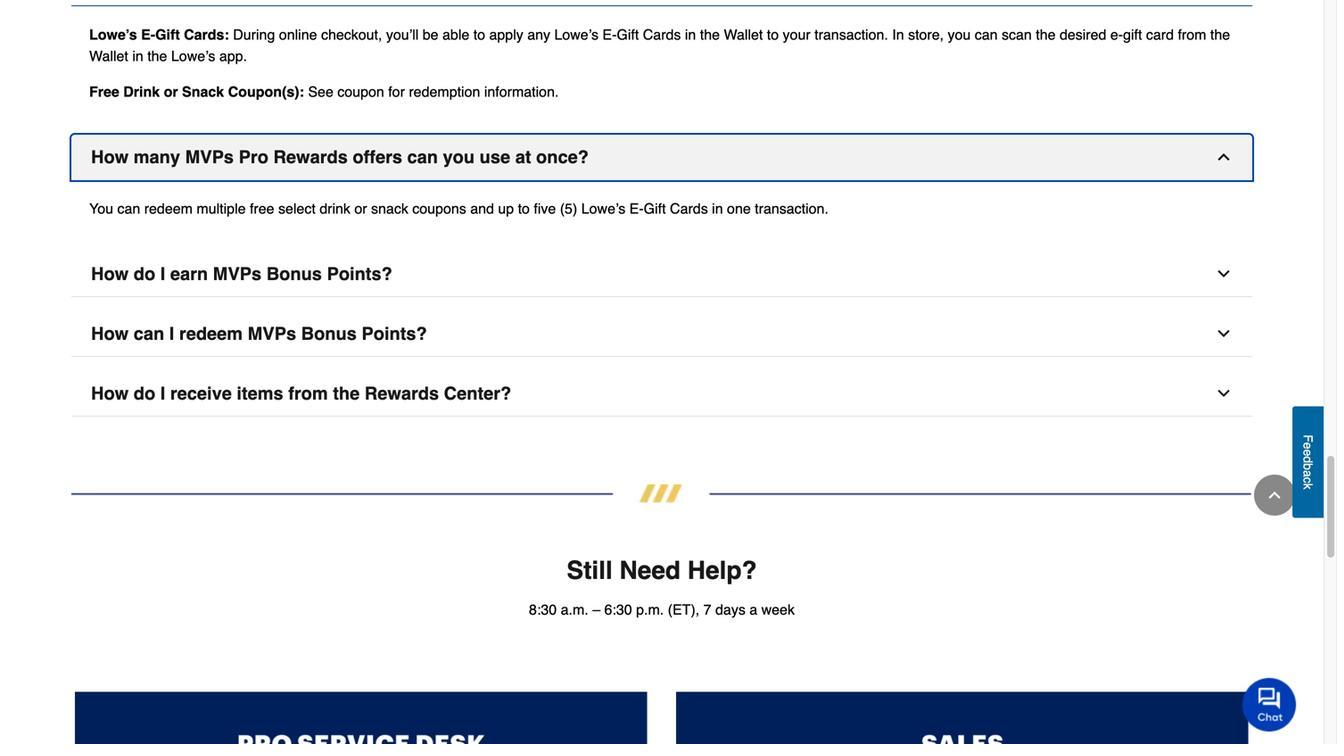 Task type: describe. For each thing, give the bounding box(es) containing it.
rewards inside button
[[365, 383, 439, 404]]

redemption
[[409, 83, 480, 100]]

any
[[527, 26, 550, 43]]

1 vertical spatial transaction.
[[755, 200, 829, 217]]

five
[[534, 200, 556, 217]]

cards:
[[184, 26, 229, 43]]

how for how do i earn mvps bonus points?
[[91, 264, 129, 284]]

still
[[567, 556, 613, 585]]

e-
[[1111, 26, 1123, 43]]

at
[[515, 147, 531, 167]]

offers
[[353, 147, 402, 167]]

0 horizontal spatial a
[[750, 601, 758, 618]]

free
[[89, 83, 119, 100]]

a inside 'button'
[[1301, 470, 1315, 477]]

e- inside during online checkout, you'll be able to apply any lowe's e-gift cards in the wallet to your transaction. in store, you can scan the desired e-gift card from the wallet in the lowe's app.
[[603, 26, 617, 43]]

0 vertical spatial mvps
[[185, 147, 234, 167]]

do for receive
[[134, 383, 155, 404]]

i for receive
[[160, 383, 165, 404]]

2 e from the top
[[1301, 449, 1315, 456]]

how can i redeem mvps bonus points? button
[[71, 311, 1253, 357]]

lowe's down cards:
[[171, 48, 215, 64]]

for
[[388, 83, 405, 100]]

can inside button
[[407, 147, 438, 167]]

checkout,
[[321, 26, 382, 43]]

can inside during online checkout, you'll be able to apply any lowe's e-gift cards in the wallet to your transaction. in store, you can scan the desired e-gift card from the wallet in the lowe's app.
[[975, 26, 998, 43]]

during online checkout, you'll be able to apply any lowe's e-gift cards in the wallet to your transaction. in store, you can scan the desired e-gift card from the wallet in the lowe's app.
[[89, 26, 1230, 64]]

lowe's right any
[[554, 26, 599, 43]]

8:30
[[529, 601, 557, 618]]

information.
[[484, 83, 559, 100]]

how can i redeem mvps bonus points?
[[91, 323, 427, 344]]

use
[[480, 147, 510, 167]]

your
[[783, 26, 811, 43]]

receive
[[170, 383, 232, 404]]

the inside button
[[333, 383, 360, 404]]

f
[[1301, 435, 1315, 442]]

desired
[[1060, 26, 1107, 43]]

(5)
[[560, 200, 577, 217]]

the left your
[[700, 26, 720, 43]]

2 horizontal spatial in
[[712, 200, 723, 217]]

help?
[[688, 556, 757, 585]]

p.m.
[[636, 601, 664, 618]]

b
[[1301, 463, 1315, 470]]

2 horizontal spatial gift
[[644, 200, 666, 217]]

card
[[1146, 26, 1174, 43]]

1 horizontal spatial to
[[518, 200, 530, 217]]

chevron down image
[[1215, 265, 1233, 283]]

how many mvps pro rewards offers can you use at once? button
[[71, 135, 1253, 180]]

apply
[[489, 26, 523, 43]]

c
[[1301, 477, 1315, 483]]

see
[[308, 83, 334, 100]]

i for earn
[[160, 264, 165, 284]]

1 vertical spatial cards
[[670, 200, 708, 217]]

you inside button
[[443, 147, 475, 167]]

pro
[[239, 147, 268, 167]]

–
[[593, 601, 600, 618]]

snack
[[182, 83, 224, 100]]

able
[[443, 26, 470, 43]]

f e e d b a c k button
[[1293, 406, 1324, 518]]

you
[[89, 200, 113, 217]]

still need help?
[[567, 556, 757, 585]]

0 vertical spatial or
[[164, 83, 178, 100]]

points? for how can i redeem mvps bonus points?
[[362, 323, 427, 344]]

2 horizontal spatial to
[[767, 26, 779, 43]]

scroll to top element
[[1254, 475, 1295, 516]]

you can redeem multiple free select drink or snack coupons and up to five (5) lowe's e-gift cards in one transaction.
[[89, 200, 829, 217]]

lowe's right (5)
[[581, 200, 626, 217]]

free drink or snack coupon(s): see coupon for redemption information.
[[89, 83, 559, 100]]

drink
[[320, 200, 351, 217]]

(et),
[[668, 601, 700, 618]]

mvps for redeem
[[248, 323, 296, 344]]



Task type: vqa. For each thing, say whether or not it's contained in the screenshot.
5% to the right
no



Task type: locate. For each thing, give the bounding box(es) containing it.
1 vertical spatial chevron down image
[[1215, 385, 1233, 402]]

2 vertical spatial in
[[712, 200, 723, 217]]

1 vertical spatial mvps
[[213, 264, 262, 284]]

center?
[[444, 383, 511, 404]]

sales. 1-877-465-6937. image
[[676, 692, 1249, 744]]

to
[[473, 26, 485, 43], [767, 26, 779, 43], [518, 200, 530, 217]]

from inside during online checkout, you'll be able to apply any lowe's e-gift cards in the wallet to your transaction. in store, you can scan the desired e-gift card from the wallet in the lowe's app.
[[1178, 26, 1207, 43]]

2 vertical spatial mvps
[[248, 323, 296, 344]]

1 do from the top
[[134, 264, 155, 284]]

coupon
[[337, 83, 384, 100]]

you
[[948, 26, 971, 43], [443, 147, 475, 167]]

transaction. right one
[[755, 200, 829, 217]]

0 vertical spatial from
[[1178, 26, 1207, 43]]

e- up drink
[[141, 26, 155, 43]]

app.
[[219, 48, 247, 64]]

chevron up image inside how many mvps pro rewards offers can you use at once? button
[[1215, 148, 1233, 166]]

snack
[[371, 200, 408, 217]]

transaction.
[[815, 26, 888, 43], [755, 200, 829, 217]]

points? for how do i earn mvps bonus points?
[[327, 264, 392, 284]]

4 how from the top
[[91, 383, 129, 404]]

mvps up items
[[248, 323, 296, 344]]

online
[[279, 26, 317, 43]]

how do i earn mvps bonus points?
[[91, 264, 392, 284]]

2 how from the top
[[91, 264, 129, 284]]

0 horizontal spatial you
[[443, 147, 475, 167]]

do left "earn" at the left top
[[134, 264, 155, 284]]

bonus up how do i receive items from the rewards center?
[[301, 323, 357, 344]]

1 horizontal spatial gift
[[617, 26, 639, 43]]

from inside button
[[288, 383, 328, 404]]

1 chevron down image from the top
[[1215, 325, 1233, 343]]

a
[[1301, 470, 1315, 477], [750, 601, 758, 618]]

1 horizontal spatial from
[[1178, 26, 1207, 43]]

you inside during online checkout, you'll be able to apply any lowe's e-gift cards in the wallet to your transaction. in store, you can scan the desired e-gift card from the wallet in the lowe's app.
[[948, 26, 971, 43]]

1 vertical spatial points?
[[362, 323, 427, 344]]

how do i receive items from the rewards center?
[[91, 383, 511, 404]]

0 horizontal spatial wallet
[[89, 48, 128, 64]]

0 vertical spatial chevron up image
[[1215, 148, 1233, 166]]

redeem left multiple
[[144, 200, 193, 217]]

up
[[498, 200, 514, 217]]

chevron down image for how can i redeem mvps bonus points?
[[1215, 325, 1233, 343]]

bonus inside how can i redeem mvps bonus points? button
[[301, 323, 357, 344]]

1 vertical spatial or
[[354, 200, 367, 217]]

redeem inside button
[[179, 323, 243, 344]]

bonus for earn
[[266, 264, 322, 284]]

e-
[[141, 26, 155, 43], [603, 26, 617, 43], [630, 200, 644, 217]]

points? inside button
[[362, 323, 427, 344]]

wallet
[[724, 26, 763, 43], [89, 48, 128, 64]]

0 horizontal spatial or
[[164, 83, 178, 100]]

do
[[134, 264, 155, 284], [134, 383, 155, 404]]

chevron up image inside scroll to top element
[[1266, 486, 1284, 504]]

bonus for redeem
[[301, 323, 357, 344]]

pro service desk. 1-844-569-4776. image
[[75, 692, 648, 744]]

0 vertical spatial do
[[134, 264, 155, 284]]

1 vertical spatial wallet
[[89, 48, 128, 64]]

chevron down image inside how can i redeem mvps bonus points? button
[[1215, 325, 1233, 343]]

lowe's up free
[[89, 26, 137, 43]]

you right store,
[[948, 26, 971, 43]]

0 vertical spatial you
[[948, 26, 971, 43]]

i left receive on the bottom left
[[160, 383, 165, 404]]

7
[[704, 601, 712, 618]]

1 vertical spatial rewards
[[365, 383, 439, 404]]

1 vertical spatial do
[[134, 383, 155, 404]]

0 horizontal spatial rewards
[[273, 147, 348, 167]]

1 how from the top
[[91, 147, 129, 167]]

lowe's e-gift cards:
[[89, 26, 229, 43]]

from right items
[[288, 383, 328, 404]]

1 e from the top
[[1301, 442, 1315, 449]]

i for redeem
[[169, 323, 174, 344]]

0 vertical spatial rewards
[[273, 147, 348, 167]]

how for how do i receive items from the rewards center?
[[91, 383, 129, 404]]

2 horizontal spatial e-
[[630, 200, 644, 217]]

f e e d b a c k
[[1301, 435, 1315, 489]]

gift
[[155, 26, 180, 43], [617, 26, 639, 43], [644, 200, 666, 217]]

in
[[892, 26, 904, 43]]

rewards left center? on the left of page
[[365, 383, 439, 404]]

lowe's
[[89, 26, 137, 43], [554, 26, 599, 43], [171, 48, 215, 64], [581, 200, 626, 217]]

mvps left "pro"
[[185, 147, 234, 167]]

0 horizontal spatial gift
[[155, 26, 180, 43]]

how do i receive items from the rewards center? button
[[71, 371, 1253, 417]]

can inside button
[[134, 323, 164, 344]]

gift inside during online checkout, you'll be able to apply any lowe's e-gift cards in the wallet to your transaction. in store, you can scan the desired e-gift card from the wallet in the lowe's app.
[[617, 26, 639, 43]]

1 horizontal spatial wallet
[[724, 26, 763, 43]]

how
[[91, 147, 129, 167], [91, 264, 129, 284], [91, 323, 129, 344], [91, 383, 129, 404]]

cards
[[643, 26, 681, 43], [670, 200, 708, 217]]

e up b
[[1301, 449, 1315, 456]]

to left your
[[767, 26, 779, 43]]

multiple
[[197, 200, 246, 217]]

points?
[[327, 264, 392, 284], [362, 323, 427, 344]]

1 horizontal spatial you
[[948, 26, 971, 43]]

bonus
[[266, 264, 322, 284], [301, 323, 357, 344]]

earn
[[170, 264, 208, 284]]

rewards
[[273, 147, 348, 167], [365, 383, 439, 404]]

can
[[975, 26, 998, 43], [407, 147, 438, 167], [117, 200, 140, 217], [134, 323, 164, 344]]

the down lowe's e-gift cards:
[[147, 48, 167, 64]]

1 vertical spatial bonus
[[301, 323, 357, 344]]

0 horizontal spatial chevron up image
[[1215, 148, 1233, 166]]

you'll
[[386, 26, 419, 43]]

select
[[278, 200, 316, 217]]

how many mvps pro rewards offers can you use at once?
[[91, 147, 589, 167]]

1 vertical spatial redeem
[[179, 323, 243, 344]]

how for how can i redeem mvps bonus points?
[[91, 323, 129, 344]]

1 horizontal spatial e-
[[603, 26, 617, 43]]

gift left cards:
[[155, 26, 180, 43]]

0 vertical spatial points?
[[327, 264, 392, 284]]

chevron down image
[[1215, 325, 1233, 343], [1215, 385, 1233, 402]]

1 vertical spatial i
[[169, 323, 174, 344]]

3 how from the top
[[91, 323, 129, 344]]

e up d
[[1301, 442, 1315, 449]]

2 vertical spatial i
[[160, 383, 165, 404]]

0 vertical spatial bonus
[[266, 264, 322, 284]]

k
[[1301, 483, 1315, 489]]

how do i earn mvps bonus points? button
[[71, 252, 1253, 297]]

0 vertical spatial i
[[160, 264, 165, 284]]

0 horizontal spatial in
[[132, 48, 143, 64]]

e- right any
[[603, 26, 617, 43]]

2 chevron down image from the top
[[1215, 385, 1233, 402]]

wallet left your
[[724, 26, 763, 43]]

wallet up free
[[89, 48, 128, 64]]

bonus down select
[[266, 264, 322, 284]]

gift
[[1123, 26, 1142, 43]]

do inside button
[[134, 383, 155, 404]]

the right items
[[333, 383, 360, 404]]

coupon(s):
[[228, 83, 304, 100]]

6:30
[[604, 601, 632, 618]]

0 vertical spatial wallet
[[724, 26, 763, 43]]

d
[[1301, 456, 1315, 463]]

mvps
[[185, 147, 234, 167], [213, 264, 262, 284], [248, 323, 296, 344]]

need
[[620, 556, 681, 585]]

scan
[[1002, 26, 1032, 43]]

mvps for earn
[[213, 264, 262, 284]]

1 vertical spatial a
[[750, 601, 758, 618]]

0 vertical spatial a
[[1301, 470, 1315, 477]]

do left receive on the bottom left
[[134, 383, 155, 404]]

in
[[685, 26, 696, 43], [132, 48, 143, 64], [712, 200, 723, 217]]

chevron down image inside the how do i receive items from the rewards center? button
[[1215, 385, 1233, 402]]

transaction. left in at the right top of page
[[815, 26, 888, 43]]

0 horizontal spatial to
[[473, 26, 485, 43]]

how for how many mvps pro rewards offers can you use at once?
[[91, 147, 129, 167]]

gift right any
[[617, 26, 639, 43]]

2 do from the top
[[134, 383, 155, 404]]

e- down how many mvps pro rewards offers can you use at once? button
[[630, 200, 644, 217]]

mvps right "earn" at the left top
[[213, 264, 262, 284]]

1 horizontal spatial in
[[685, 26, 696, 43]]

1 horizontal spatial a
[[1301, 470, 1315, 477]]

store,
[[908, 26, 944, 43]]

one
[[727, 200, 751, 217]]

week
[[762, 601, 795, 618]]

i inside button
[[160, 264, 165, 284]]

0 vertical spatial redeem
[[144, 200, 193, 217]]

i left "earn" at the left top
[[160, 264, 165, 284]]

redeem up receive on the bottom left
[[179, 323, 243, 344]]

to right "able"
[[473, 26, 485, 43]]

mvps inside button
[[248, 323, 296, 344]]

items
[[237, 383, 283, 404]]

points? inside button
[[327, 264, 392, 284]]

coupons
[[412, 200, 466, 217]]

cards inside during online checkout, you'll be able to apply any lowe's e-gift cards in the wallet to your transaction. in store, you can scan the desired e-gift card from the wallet in the lowe's app.
[[643, 26, 681, 43]]

from
[[1178, 26, 1207, 43], [288, 383, 328, 404]]

1 vertical spatial chevron up image
[[1266, 486, 1284, 504]]

the right card on the top right
[[1211, 26, 1230, 43]]

drink
[[123, 83, 160, 100]]

free
[[250, 200, 274, 217]]

transaction. inside during online checkout, you'll be able to apply any lowe's e-gift cards in the wallet to your transaction. in store, you can scan the desired e-gift card from the wallet in the lowe's app.
[[815, 26, 888, 43]]

or
[[164, 83, 178, 100], [354, 200, 367, 217]]

and
[[470, 200, 494, 217]]

chat invite button image
[[1243, 677, 1297, 732]]

1 horizontal spatial rewards
[[365, 383, 439, 404]]

gift down how many mvps pro rewards offers can you use at once? button
[[644, 200, 666, 217]]

from right card on the top right
[[1178, 26, 1207, 43]]

0 vertical spatial chevron down image
[[1215, 325, 1233, 343]]

e
[[1301, 442, 1315, 449], [1301, 449, 1315, 456]]

the
[[700, 26, 720, 43], [1036, 26, 1056, 43], [1211, 26, 1230, 43], [147, 48, 167, 64], [333, 383, 360, 404]]

divider image
[[71, 484, 1253, 503]]

0 vertical spatial cards
[[643, 26, 681, 43]]

1 horizontal spatial or
[[354, 200, 367, 217]]

rewards inside how many mvps pro rewards offers can you use at once? button
[[273, 147, 348, 167]]

do inside button
[[134, 264, 155, 284]]

bonus inside how do i earn mvps bonus points? button
[[266, 264, 322, 284]]

be
[[423, 26, 439, 43]]

0 horizontal spatial from
[[288, 383, 328, 404]]

0 vertical spatial transaction.
[[815, 26, 888, 43]]

a up k
[[1301, 470, 1315, 477]]

0 vertical spatial in
[[685, 26, 696, 43]]

chevron up image
[[1215, 148, 1233, 166], [1266, 486, 1284, 504]]

1 vertical spatial in
[[132, 48, 143, 64]]

rewards up select
[[273, 147, 348, 167]]

redeem
[[144, 200, 193, 217], [179, 323, 243, 344]]

you left 'use'
[[443, 147, 475, 167]]

a right days
[[750, 601, 758, 618]]

1 vertical spatial you
[[443, 147, 475, 167]]

i
[[160, 264, 165, 284], [169, 323, 174, 344], [160, 383, 165, 404]]

the right scan
[[1036, 26, 1056, 43]]

chevron down image for how do i receive items from the rewards center?
[[1215, 385, 1233, 402]]

1 horizontal spatial chevron up image
[[1266, 486, 1284, 504]]

0 horizontal spatial e-
[[141, 26, 155, 43]]

days
[[716, 601, 746, 618]]

many
[[134, 147, 180, 167]]

1 vertical spatial from
[[288, 383, 328, 404]]

during
[[233, 26, 275, 43]]

a.m.
[[561, 601, 589, 618]]

i down "earn" at the left top
[[169, 323, 174, 344]]

once?
[[536, 147, 589, 167]]

to right up
[[518, 200, 530, 217]]

8:30 a.m. – 6:30 p.m. (et), 7 days a week
[[529, 601, 795, 618]]

do for earn
[[134, 264, 155, 284]]



